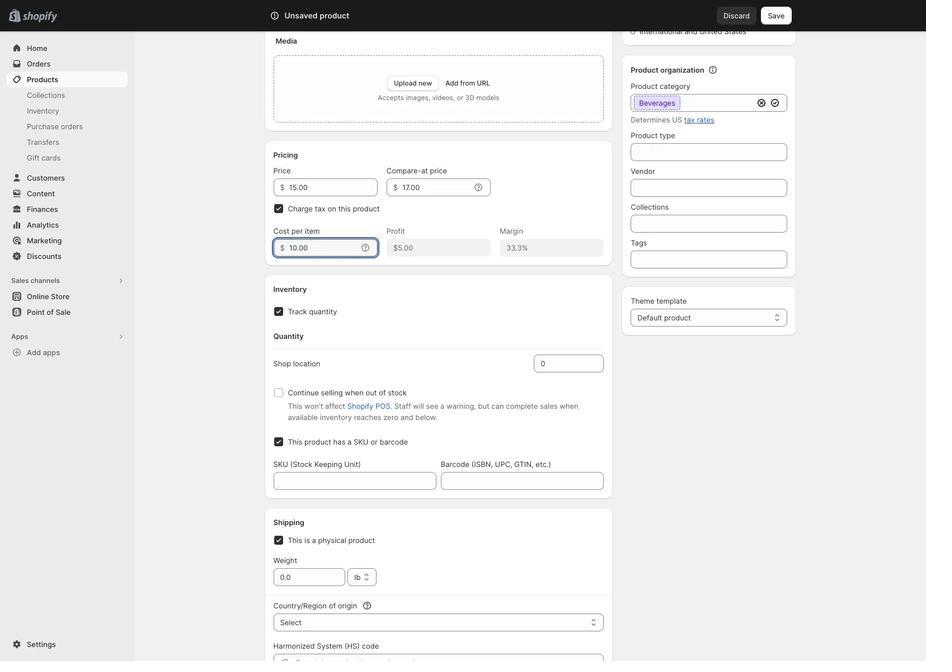 Task type: vqa. For each thing, say whether or not it's contained in the screenshot.
Settings dialog
no



Task type: describe. For each thing, give the bounding box(es) containing it.
online store button
[[0, 289, 134, 305]]

template
[[657, 297, 687, 306]]

(stock
[[290, 460, 313, 469]]

upload new
[[394, 79, 432, 87]]

0 horizontal spatial a
[[312, 536, 316, 545]]

can
[[492, 402, 504, 411]]

point
[[27, 308, 45, 317]]

product for unsaved product
[[320, 11, 350, 20]]

1 horizontal spatial collections
[[631, 203, 669, 212]]

Product type text field
[[631, 143, 787, 161]]

gift
[[27, 153, 40, 162]]

shopify image
[[23, 12, 57, 23]]

1 horizontal spatial and
[[685, 27, 698, 36]]

cost per item
[[273, 227, 320, 236]]

Margin text field
[[500, 239, 604, 257]]

quantity
[[273, 332, 304, 341]]

Collections text field
[[631, 215, 787, 233]]

pos
[[376, 402, 390, 411]]

product category
[[631, 82, 691, 91]]

content
[[27, 189, 55, 198]]

pricing
[[273, 151, 298, 160]]

marketing
[[27, 236, 62, 245]]

$ for cost per item
[[280, 244, 285, 252]]

store
[[51, 292, 70, 301]]

point of sale
[[27, 308, 71, 317]]

search
[[319, 11, 343, 20]]

this for this won't affect shopify pos
[[288, 402, 303, 411]]

media
[[276, 36, 297, 45]]

discounts link
[[7, 249, 128, 264]]

states
[[725, 27, 747, 36]]

keeping
[[315, 460, 342, 469]]

add for add from url
[[446, 79, 459, 87]]

new
[[419, 79, 432, 87]]

track
[[288, 307, 307, 316]]

Profit text field
[[387, 239, 491, 257]]

type
[[660, 131, 675, 140]]

gtin,
[[515, 460, 534, 469]]

1 vertical spatial a
[[348, 438, 352, 447]]

us
[[672, 115, 682, 124]]

of for origin
[[329, 602, 336, 611]]

3d
[[465, 93, 475, 102]]

country/region
[[273, 602, 327, 611]]

see
[[426, 402, 439, 411]]

apps
[[43, 348, 60, 357]]

etc.)
[[536, 460, 551, 469]]

price
[[273, 166, 291, 175]]

Tags text field
[[631, 251, 787, 269]]

online store link
[[7, 289, 128, 305]]

models
[[476, 93, 500, 102]]

harmonized system (hs) code
[[273, 642, 379, 651]]

Barcode (ISBN, UPC, GTIN, etc.) text field
[[441, 472, 604, 490]]

cards
[[42, 153, 61, 162]]

compare-
[[387, 166, 421, 175]]

price
[[430, 166, 447, 175]]

but
[[478, 402, 490, 411]]

charge tax on this product
[[288, 204, 380, 213]]

home
[[27, 44, 47, 53]]

transfers
[[27, 138, 59, 147]]

$ for price
[[280, 183, 285, 192]]

Product category text field
[[631, 94, 754, 112]]

will
[[413, 402, 424, 411]]

search button
[[301, 7, 626, 25]]

track quantity
[[288, 307, 337, 316]]

finances
[[27, 205, 58, 214]]

apps
[[11, 333, 28, 341]]

country/region of origin
[[273, 602, 357, 611]]

physical
[[318, 536, 346, 545]]

item
[[305, 227, 320, 236]]

organization
[[661, 65, 705, 74]]

0 horizontal spatial inventory
[[27, 106, 59, 115]]

collections link
[[7, 87, 128, 103]]

determines us tax rates
[[631, 115, 715, 124]]

select
[[280, 619, 302, 628]]

determines
[[631, 115, 670, 124]]

point of sale button
[[0, 305, 134, 320]]

product for product type
[[631, 131, 658, 140]]

lb
[[355, 573, 361, 582]]

add apps
[[27, 348, 60, 357]]

1 vertical spatial tax
[[315, 204, 326, 213]]

content link
[[7, 186, 128, 202]]

discard
[[724, 11, 750, 20]]

origin
[[338, 602, 357, 611]]

1 horizontal spatial tax
[[685, 115, 695, 124]]

marketing link
[[7, 233, 128, 249]]

discard button
[[717, 7, 757, 25]]

this is a physical product
[[288, 536, 375, 545]]

save
[[768, 11, 785, 20]]

1 vertical spatial inventory
[[273, 285, 307, 294]]

continue selling when out of stock
[[288, 389, 407, 397]]

unsaved
[[285, 11, 318, 20]]

sales channels
[[11, 277, 60, 285]]

customers
[[27, 174, 65, 182]]

is
[[305, 536, 310, 545]]

shopify
[[347, 402, 374, 411]]

inventory
[[320, 413, 352, 422]]

this product has a sku or barcode
[[288, 438, 408, 447]]

.
[[390, 402, 392, 411]]

shop
[[273, 359, 291, 368]]

Harmonized System (HS) code text field
[[296, 654, 604, 662]]

this for this product has a sku or barcode
[[288, 438, 303, 447]]

product for default product
[[664, 313, 691, 322]]

staff
[[394, 402, 411, 411]]

gift cards link
[[7, 150, 128, 166]]

reaches
[[354, 413, 382, 422]]

1 horizontal spatial sku
[[354, 438, 369, 447]]



Task type: locate. For each thing, give the bounding box(es) containing it.
product down 'product organization'
[[631, 82, 658, 91]]

default product
[[638, 313, 691, 322]]

a right has
[[348, 438, 352, 447]]

1 vertical spatial sku
[[273, 460, 288, 469]]

unsaved product
[[285, 11, 350, 20]]

customers link
[[7, 170, 128, 186]]

complete
[[506, 402, 538, 411]]

product left has
[[305, 438, 331, 447]]

add for add apps
[[27, 348, 41, 357]]

1 horizontal spatial add
[[446, 79, 459, 87]]

tax rates link
[[685, 115, 715, 124]]

0 horizontal spatial or
[[371, 438, 378, 447]]

sku left (stock
[[273, 460, 288, 469]]

and
[[685, 27, 698, 36], [401, 413, 414, 422]]

shipping
[[273, 518, 305, 527]]

1 horizontal spatial or
[[457, 93, 464, 102]]

1 horizontal spatial inventory
[[273, 285, 307, 294]]

sales channels button
[[7, 273, 128, 289]]

product
[[320, 11, 350, 20], [353, 204, 380, 213], [664, 313, 691, 322], [305, 438, 331, 447], [348, 536, 375, 545]]

a right "see"
[[441, 402, 445, 411]]

1 vertical spatial and
[[401, 413, 414, 422]]

add left apps
[[27, 348, 41, 357]]

add inside button
[[27, 348, 41, 357]]

product up product category
[[631, 65, 659, 74]]

selling
[[321, 389, 343, 397]]

0 vertical spatial or
[[457, 93, 464, 102]]

2 vertical spatial product
[[631, 131, 658, 140]]

barcode (isbn, upc, gtin, etc.)
[[441, 460, 551, 469]]

sku (stock keeping unit)
[[273, 460, 361, 469]]

when inside . staff will see a warning, but can complete sales when available inventory reaches zero and below.
[[560, 402, 579, 411]]

2 this from the top
[[288, 438, 303, 447]]

1 vertical spatial or
[[371, 438, 378, 447]]

unit)
[[344, 460, 361, 469]]

1 product from the top
[[631, 65, 659, 74]]

None number field
[[534, 355, 587, 373]]

1 horizontal spatial a
[[348, 438, 352, 447]]

inventory up track
[[273, 285, 307, 294]]

(isbn,
[[472, 460, 493, 469]]

0 horizontal spatial and
[[401, 413, 414, 422]]

2 horizontal spatial a
[[441, 402, 445, 411]]

collections
[[27, 91, 65, 100], [631, 203, 669, 212]]

tags
[[631, 238, 647, 247]]

accepts images, videos, or 3d models
[[378, 93, 500, 102]]

upload new button
[[387, 76, 439, 91]]

Cost per item text field
[[289, 239, 358, 257]]

home link
[[7, 40, 128, 56]]

when
[[345, 389, 364, 397], [560, 402, 579, 411]]

0 horizontal spatial when
[[345, 389, 364, 397]]

SKU (Stock Keeping Unit) text field
[[273, 472, 437, 490]]

0 vertical spatial add
[[446, 79, 459, 87]]

0 vertical spatial product
[[631, 65, 659, 74]]

purchase orders
[[27, 122, 83, 131]]

out
[[366, 389, 377, 397]]

or
[[457, 93, 464, 102], [371, 438, 378, 447]]

$ for compare-at price
[[393, 183, 398, 192]]

product for product organization
[[631, 65, 659, 74]]

online store
[[27, 292, 70, 301]]

united
[[700, 27, 723, 36]]

category
[[660, 82, 691, 91]]

this left is
[[288, 536, 303, 545]]

0 vertical spatial when
[[345, 389, 364, 397]]

2 horizontal spatial of
[[379, 389, 386, 397]]

this up 'available'
[[288, 402, 303, 411]]

weight
[[273, 556, 297, 565]]

0 horizontal spatial of
[[47, 308, 54, 317]]

sku right has
[[354, 438, 369, 447]]

orders
[[61, 122, 83, 131]]

margin
[[500, 227, 523, 236]]

1 vertical spatial this
[[288, 438, 303, 447]]

1 vertical spatial of
[[379, 389, 386, 397]]

analytics link
[[7, 217, 128, 233]]

product right this
[[353, 204, 380, 213]]

default
[[638, 313, 662, 322]]

or left 'barcode'
[[371, 438, 378, 447]]

products
[[27, 75, 58, 84]]

(hs)
[[345, 642, 360, 651]]

of left origin
[[329, 602, 336, 611]]

sales
[[11, 277, 29, 285]]

orders link
[[7, 56, 128, 72]]

a inside . staff will see a warning, but can complete sales when available inventory reaches zero and below.
[[441, 402, 445, 411]]

product right physical
[[348, 536, 375, 545]]

Compare-at price text field
[[403, 179, 471, 196]]

analytics
[[27, 221, 59, 230]]

3 this from the top
[[288, 536, 303, 545]]

theme
[[631, 297, 655, 306]]

add left from
[[446, 79, 459, 87]]

0 vertical spatial a
[[441, 402, 445, 411]]

0 vertical spatial sku
[[354, 438, 369, 447]]

and left united
[[685, 27, 698, 36]]

2 vertical spatial of
[[329, 602, 336, 611]]

Vendor text field
[[631, 179, 787, 197]]

discounts
[[27, 252, 62, 261]]

and inside . staff will see a warning, but can complete sales when available inventory reaches zero and below.
[[401, 413, 414, 422]]

warning,
[[447, 402, 476, 411]]

collections down products
[[27, 91, 65, 100]]

1 vertical spatial product
[[631, 82, 658, 91]]

of right out
[[379, 389, 386, 397]]

this won't affect shopify pos
[[288, 402, 390, 411]]

videos,
[[432, 93, 455, 102]]

transfers link
[[7, 134, 128, 150]]

$
[[280, 183, 285, 192], [393, 183, 398, 192], [280, 244, 285, 252]]

profit
[[387, 227, 405, 236]]

$ down cost
[[280, 244, 285, 252]]

when up shopify
[[345, 389, 364, 397]]

1 horizontal spatial when
[[560, 402, 579, 411]]

0 horizontal spatial add
[[27, 348, 41, 357]]

2 vertical spatial a
[[312, 536, 316, 545]]

0 horizontal spatial collections
[[27, 91, 65, 100]]

of for sale
[[47, 308, 54, 317]]

available
[[288, 413, 318, 422]]

below.
[[416, 413, 438, 422]]

at
[[421, 166, 428, 175]]

this
[[288, 402, 303, 411], [288, 438, 303, 447], [288, 536, 303, 545]]

of inside point of sale link
[[47, 308, 54, 317]]

$ down price
[[280, 183, 285, 192]]

system
[[317, 642, 343, 651]]

tax left on
[[315, 204, 326, 213]]

settings link
[[7, 637, 128, 653]]

tax right us
[[685, 115, 695, 124]]

harmonized
[[273, 642, 315, 651]]

Weight text field
[[273, 569, 346, 587]]

and down staff
[[401, 413, 414, 422]]

from
[[460, 79, 475, 87]]

barcode
[[380, 438, 408, 447]]

Price text field
[[289, 179, 378, 196]]

this up (stock
[[288, 438, 303, 447]]

or left 3d
[[457, 93, 464, 102]]

when right sales
[[560, 402, 579, 411]]

$ down 'compare-'
[[393, 183, 398, 192]]

add apps button
[[7, 345, 128, 361]]

0 horizontal spatial tax
[[315, 204, 326, 213]]

inventory up purchase
[[27, 106, 59, 115]]

charge
[[288, 204, 313, 213]]

0 vertical spatial and
[[685, 27, 698, 36]]

0 horizontal spatial sku
[[273, 460, 288, 469]]

product for product category
[[631, 82, 658, 91]]

of left sale
[[47, 308, 54, 317]]

2 vertical spatial this
[[288, 536, 303, 545]]

product organization
[[631, 65, 705, 74]]

0 vertical spatial of
[[47, 308, 54, 317]]

2 product from the top
[[631, 82, 658, 91]]

0 vertical spatial collections
[[27, 91, 65, 100]]

0 vertical spatial this
[[288, 402, 303, 411]]

0 vertical spatial tax
[[685, 115, 695, 124]]

zero
[[384, 413, 399, 422]]

1 horizontal spatial of
[[329, 602, 336, 611]]

0 vertical spatial inventory
[[27, 106, 59, 115]]

on
[[328, 204, 336, 213]]

a
[[441, 402, 445, 411], [348, 438, 352, 447], [312, 536, 316, 545]]

this for this is a physical product
[[288, 536, 303, 545]]

1 this from the top
[[288, 402, 303, 411]]

apps button
[[7, 329, 128, 345]]

product right unsaved
[[320, 11, 350, 20]]

1 vertical spatial when
[[560, 402, 579, 411]]

product
[[631, 65, 659, 74], [631, 82, 658, 91], [631, 131, 658, 140]]

add from url button
[[446, 79, 490, 87]]

. staff will see a warning, but can complete sales when available inventory reaches zero and below.
[[288, 402, 579, 422]]

a right is
[[312, 536, 316, 545]]

collections down vendor
[[631, 203, 669, 212]]

product for this product has a sku or barcode
[[305, 438, 331, 447]]

gift cards
[[27, 153, 61, 162]]

1 vertical spatial add
[[27, 348, 41, 357]]

1 vertical spatial collections
[[631, 203, 669, 212]]

product down template at the right top
[[664, 313, 691, 322]]

save button
[[761, 7, 792, 25]]

online
[[27, 292, 49, 301]]

url
[[477, 79, 490, 87]]

channels
[[31, 277, 60, 285]]

3 product from the top
[[631, 131, 658, 140]]

collections inside collections link
[[27, 91, 65, 100]]

product down determines
[[631, 131, 658, 140]]



